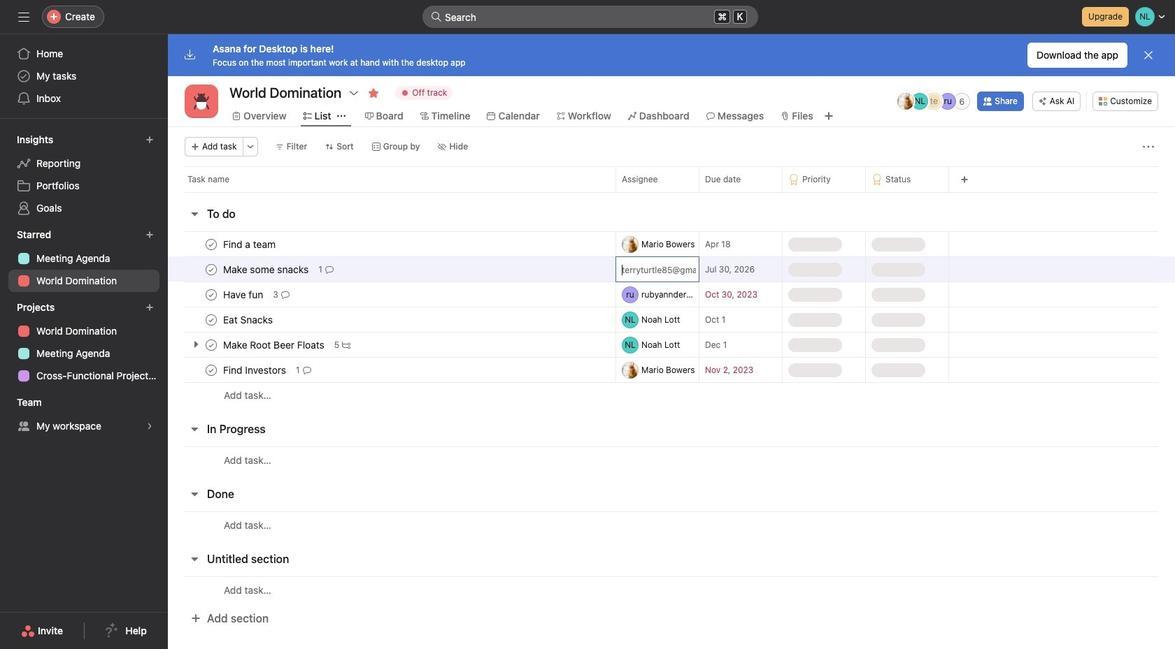 Task type: locate. For each thing, give the bounding box(es) containing it.
row
[[168, 166, 1175, 192], [185, 192, 1158, 193], [168, 232, 1175, 257], [168, 257, 1175, 283], [168, 282, 1175, 308], [168, 307, 1175, 333], [168, 332, 1175, 358], [168, 357, 1175, 383], [168, 383, 1175, 409], [168, 447, 1175, 474], [168, 512, 1175, 539], [168, 577, 1175, 604]]

insights element
[[0, 127, 168, 222]]

mark complete image inside find a team cell
[[203, 236, 220, 253]]

2 mark complete checkbox from the top
[[203, 337, 220, 354]]

1 vertical spatial mark complete image
[[203, 261, 220, 278]]

mark complete image for task name text box within find investors cell
[[203, 362, 220, 379]]

3 mark complete image from the top
[[203, 337, 220, 354]]

task name text field up 1 comment image
[[220, 338, 329, 352]]

mark complete image inside find investors cell
[[203, 362, 220, 379]]

None field
[[422, 6, 758, 28]]

2 vertical spatial mark complete image
[[203, 337, 220, 354]]

more actions image
[[246, 143, 254, 151]]

mark complete image inside the make root beer floats cell
[[203, 337, 220, 354]]

Mark complete checkbox
[[203, 236, 220, 253], [203, 261, 220, 278], [203, 312, 220, 328], [203, 362, 220, 379]]

4 task name text field from the top
[[220, 338, 329, 352]]

3 task name text field from the top
[[220, 313, 277, 327]]

Mark complete checkbox
[[203, 286, 220, 303], [203, 337, 220, 354]]

Task name text field
[[220, 237, 280, 251], [220, 263, 313, 277], [220, 313, 277, 327], [220, 338, 329, 352], [220, 363, 290, 377]]

find a team cell
[[168, 232, 616, 257]]

1 mark complete checkbox from the top
[[203, 286, 220, 303]]

task name text field for find investors cell
[[220, 363, 290, 377]]

1 vertical spatial collapse task list for this group image
[[189, 424, 200, 435]]

3 mark complete image from the top
[[203, 362, 220, 379]]

remove from starred image
[[368, 87, 379, 99]]

task name text field down task name text field at left
[[220, 313, 277, 327]]

mark complete image inside eat snacks cell
[[203, 312, 220, 328]]

2 mark complete image from the top
[[203, 261, 220, 278]]

add field image
[[960, 176, 969, 184]]

1 task name text field from the top
[[220, 237, 280, 251]]

eat snacks cell
[[168, 307, 616, 333]]

mark complete image inside the 'make some snacks' cell
[[203, 261, 220, 278]]

mark complete checkbox right expand subtask list for the task make root beer floats icon
[[203, 337, 220, 354]]

0 vertical spatial mark complete checkbox
[[203, 286, 220, 303]]

task name text field inside find a team cell
[[220, 237, 280, 251]]

2 mark complete checkbox from the top
[[203, 261, 220, 278]]

1 mark complete image from the top
[[203, 236, 220, 253]]

mark complete checkbox left task name text field at left
[[203, 286, 220, 303]]

see details, my workspace image
[[145, 422, 154, 431]]

task name text field inside the 'make some snacks' cell
[[220, 263, 313, 277]]

tab actions image
[[337, 112, 345, 120]]

2 vertical spatial mark complete image
[[203, 362, 220, 379]]

1 comment image
[[325, 265, 333, 274]]

mark complete image
[[203, 236, 220, 253], [203, 261, 220, 278], [203, 337, 220, 354]]

5 task name text field from the top
[[220, 363, 290, 377]]

mark complete checkbox for task name text box within the the 'make some snacks' cell
[[203, 261, 220, 278]]

mark complete image
[[203, 286, 220, 303], [203, 312, 220, 328], [203, 362, 220, 379]]

hide sidebar image
[[18, 11, 29, 22]]

0 vertical spatial collapse task list for this group image
[[189, 208, 200, 220]]

3 collapse task list for this group image from the top
[[189, 554, 200, 565]]

0 vertical spatial mark complete image
[[203, 236, 220, 253]]

mark complete checkbox inside eat snacks cell
[[203, 312, 220, 328]]

mark complete checkbox inside the make root beer floats cell
[[203, 337, 220, 354]]

task name text field inside find investors cell
[[220, 363, 290, 377]]

task name text field up the 3 comments icon
[[220, 263, 313, 277]]

1 mark complete image from the top
[[203, 286, 220, 303]]

dismiss image
[[1143, 50, 1154, 61]]

mark complete checkbox for task name text box inside the eat snacks cell
[[203, 312, 220, 328]]

mark complete checkbox inside find investors cell
[[203, 362, 220, 379]]

task name text field left 1 comment image
[[220, 363, 290, 377]]

task name text field for find a team cell
[[220, 237, 280, 251]]

2 mark complete image from the top
[[203, 312, 220, 328]]

2 vertical spatial collapse task list for this group image
[[189, 554, 200, 565]]

more actions image
[[1143, 141, 1154, 152]]

1 vertical spatial mark complete checkbox
[[203, 337, 220, 354]]

3 mark complete checkbox from the top
[[203, 312, 220, 328]]

task name text field for eat snacks cell
[[220, 313, 277, 327]]

1 mark complete checkbox from the top
[[203, 236, 220, 253]]

bug image
[[193, 93, 210, 110]]

0 vertical spatial mark complete image
[[203, 286, 220, 303]]

task name text field inside eat snacks cell
[[220, 313, 277, 327]]

mark complete checkbox inside find a team cell
[[203, 236, 220, 253]]

mark complete checkbox for task name text box within the find a team cell
[[203, 236, 220, 253]]

mark complete image for task name text field at left
[[203, 286, 220, 303]]

mark complete checkbox inside the 'make some snacks' cell
[[203, 261, 220, 278]]

4 mark complete checkbox from the top
[[203, 362, 220, 379]]

1 vertical spatial mark complete image
[[203, 312, 220, 328]]

task name text field up task name text field at left
[[220, 237, 280, 251]]

2 task name text field from the top
[[220, 263, 313, 277]]

collapse task list for this group image
[[189, 208, 200, 220], [189, 424, 200, 435], [189, 554, 200, 565]]



Task type: describe. For each thing, give the bounding box(es) containing it.
show options image
[[349, 87, 360, 99]]

add items to starred image
[[145, 231, 154, 239]]

prominent image
[[431, 11, 442, 22]]

make root beer floats cell
[[168, 332, 616, 358]]

teams element
[[0, 390, 168, 441]]

find investors cell
[[168, 357, 616, 383]]

5 subtasks image
[[342, 341, 351, 349]]

task name text field inside the make root beer floats cell
[[220, 338, 329, 352]]

mark complete checkbox inside have fun cell
[[203, 286, 220, 303]]

make some snacks cell
[[168, 257, 616, 283]]

1 collapse task list for this group image from the top
[[189, 208, 200, 220]]

projects element
[[0, 295, 168, 390]]

mark complete image for task name text box inside the eat snacks cell
[[203, 312, 220, 328]]

have fun cell
[[168, 282, 616, 308]]

new project or portfolio image
[[145, 304, 154, 312]]

Task name text field
[[220, 288, 267, 302]]

header to do tree grid
[[168, 232, 1175, 409]]

starred element
[[0, 222, 168, 295]]

global element
[[0, 34, 168, 118]]

expand subtask list for the task make root beer floats image
[[190, 339, 201, 350]]

3 comments image
[[281, 291, 289, 299]]

add tab image
[[823, 111, 834, 122]]

collapse task list for this group image
[[189, 489, 200, 500]]

mark complete image for find a team cell
[[203, 236, 220, 253]]

task name text field for the 'make some snacks' cell
[[220, 263, 313, 277]]

terryturtle85@gmail.com text field
[[622, 257, 696, 283]]

new insights image
[[145, 136, 154, 144]]

mark complete image for the 'make some snacks' cell
[[203, 261, 220, 278]]

2 collapse task list for this group image from the top
[[189, 424, 200, 435]]

1 comment image
[[303, 366, 311, 375]]

Search tasks, projects, and more text field
[[422, 6, 758, 28]]

mark complete checkbox for task name text box within find investors cell
[[203, 362, 220, 379]]



Task type: vqa. For each thing, say whether or not it's contained in the screenshot.
the klo within the Brad Klo 12 minutes ago
no



